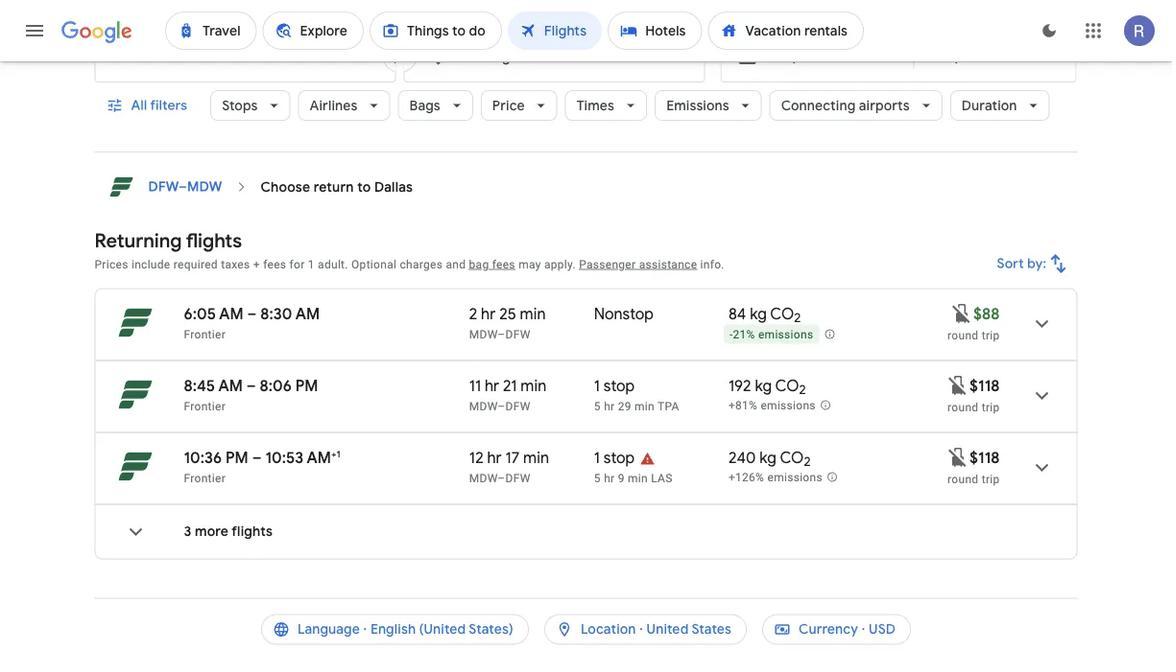 Task type: vqa. For each thing, say whether or not it's contained in the screenshot.
Google image
no



Task type: describe. For each thing, give the bounding box(es) containing it.
price button
[[481, 83, 557, 129]]

8:30
[[260, 305, 292, 324]]

1 inside 10:36 pm – 10:53 am + 1
[[336, 449, 340, 461]]

round for 84
[[948, 329, 979, 343]]

5 hr 9 min las
[[594, 472, 673, 486]]

round for 240
[[948, 473, 979, 487]]

Departure text field
[[766, 30, 855, 82]]

10:53
[[265, 449, 303, 468]]

6:05 am – 8:30 am frontier
[[184, 305, 320, 342]]

layover (1 of 1) is a 5 hr 9 min overnight layover at harry reid international airport in las vegas. element
[[594, 471, 719, 487]]

– inside 6:05 am – 8:30 am frontier
[[247, 305, 257, 324]]

hr inside 1 stop 5 hr 29 min tpa
[[604, 400, 615, 414]]

Departure time: 6:05 AM. text field
[[184, 305, 244, 324]]

stops button
[[210, 83, 290, 129]]

round trip for 84
[[948, 329, 1000, 343]]

3 frontier from the top
[[184, 472, 226, 486]]

Departure time: 8:45 AM. text field
[[184, 377, 243, 396]]

21
[[503, 377, 517, 396]]

hr for 2 hr 25 min
[[481, 305, 496, 324]]

hr for 11 hr 21 min
[[485, 377, 499, 396]]

dfw up returning flights
[[148, 179, 179, 196]]

192 kg co 2
[[728, 377, 806, 399]]

– left 10:53
[[252, 449, 262, 468]]

leaves chicago midway international airport at 6:05 am on sunday, december 10 and arrives at dallas/fort worth international airport at 8:30 am on sunday, december 10. element
[[184, 305, 320, 324]]

all
[[131, 97, 147, 115]]

prices
[[95, 258, 128, 272]]

84 kg co 2
[[728, 305, 801, 327]]

hr inside layover (1 of 1) is a 5 hr 9 min overnight layover at harry reid international airport in las vegas. element
[[604, 472, 615, 486]]

$118 for 192
[[970, 377, 1000, 396]]

all filters button
[[95, 83, 203, 129]]

taxes
[[221, 258, 250, 272]]

am right the 8:30 in the left top of the page
[[295, 305, 320, 324]]

12 hr 17 min mdw – dfw
[[469, 449, 549, 486]]

+81% emissions
[[728, 400, 816, 413]]

kg for 84
[[750, 305, 767, 324]]

choose return to dallas
[[261, 179, 413, 196]]

and
[[446, 258, 466, 272]]

price
[[492, 97, 525, 115]]

mdw for 10:53 am
[[469, 472, 498, 486]]

10:36 pm – 10:53 am + 1
[[184, 449, 340, 468]]

am right 10:53
[[307, 449, 331, 468]]

– up returning flights
[[179, 179, 187, 196]]

+126% emissions
[[728, 472, 823, 485]]

8:45 am – 8:06 pm frontier
[[184, 377, 318, 414]]

bags
[[409, 97, 440, 115]]

connecting airports
[[781, 97, 910, 115]]

this price for this flight doesn't include overhead bin access. if you need a carry-on bag, use the bags filter to update prices. image
[[946, 375, 970, 398]]

passenger
[[579, 258, 636, 272]]

usd
[[869, 622, 896, 639]]

bag
[[469, 258, 489, 272]]

88 US dollars text field
[[973, 305, 1000, 324]]

united states
[[647, 622, 731, 639]]

stops
[[222, 97, 258, 115]]

choose
[[261, 179, 310, 196]]

round for 192
[[948, 401, 979, 415]]

prices include required taxes + fees for 1 adult. optional charges and bag fees may apply. passenger assistance
[[95, 258, 697, 272]]

5 inside 1 stop 5 hr 29 min tpa
[[594, 400, 601, 414]]

leaves chicago midway international airport at 10:36 pm on sunday, december 10 and arrives at dallas/fort worth international airport at 10:53 am on monday, december 11. element
[[184, 449, 340, 468]]

this price for this flight doesn't include overhead bin access. if you need a carry-on bag, use the bags filter to update prices. image for $88
[[950, 303, 973, 326]]

+81%
[[728, 400, 758, 413]]

25
[[499, 305, 516, 324]]

mdw up returning flights
[[187, 179, 222, 196]]

kg for 192
[[755, 377, 772, 396]]

1 right 'for'
[[308, 258, 315, 272]]

2 fees from the left
[[492, 258, 515, 272]]

1 fees from the left
[[263, 258, 286, 272]]

emissions
[[666, 97, 729, 115]]

-21% emissions
[[729, 329, 813, 342]]

this price for this flight doesn't include overhead bin access. if you need a carry-on bag, use the bags filter to update prices. image for $118
[[946, 447, 970, 470]]

stop for 1 stop 5 hr 29 min tpa
[[604, 377, 635, 396]]

connecting airports button
[[769, 83, 942, 129]]

dallas
[[374, 179, 413, 196]]

21%
[[733, 329, 755, 342]]

language
[[297, 622, 360, 639]]

include
[[131, 258, 170, 272]]

bags button
[[398, 83, 473, 129]]

leaves chicago midway international airport at 8:45 am on sunday, december 10 and arrives at dallas/fort worth international airport at 8:06 pm on sunday, december 10. element
[[184, 377, 318, 396]]

airlines
[[310, 97, 358, 115]]

main menu image
[[23, 19, 46, 42]]

Arrival time: 8:30 AM. text field
[[260, 305, 320, 324]]

english
[[370, 622, 416, 639]]

frontier for 8:45
[[184, 400, 226, 414]]

dfw for 10:53 am
[[505, 472, 530, 486]]

min inside 1 stop 5 hr 29 min tpa
[[635, 400, 655, 414]]

$88
[[973, 305, 1000, 324]]

118 US dollars text field
[[970, 377, 1000, 396]]

11
[[469, 377, 481, 396]]

times button
[[565, 83, 647, 129]]

returning flights
[[95, 229, 242, 253]]

0 vertical spatial +
[[253, 258, 260, 272]]

co for 240
[[780, 449, 804, 468]]

emissions button
[[655, 83, 762, 129]]

connecting
[[781, 97, 856, 115]]

2 for 84
[[794, 311, 801, 327]]

2 for 240
[[804, 455, 811, 471]]

round trip for 240
[[948, 473, 1000, 487]]

duration
[[962, 97, 1017, 115]]

1 stop
[[594, 449, 635, 468]]

2 for 192
[[799, 383, 806, 399]]

$118 for 240
[[970, 449, 1000, 468]]

currency
[[799, 622, 858, 639]]

may
[[518, 258, 541, 272]]

sort by: button
[[989, 241, 1077, 287]]

10:36
[[184, 449, 222, 468]]

2 1 stop flight. element from the top
[[594, 449, 635, 471]]

dfw for 8:06 pm
[[505, 400, 530, 414]]

(united
[[419, 622, 466, 639]]

round trip for 192
[[948, 401, 1000, 415]]

118 US dollars text field
[[970, 449, 1000, 468]]

Arrival time: 8:06 PM. text field
[[260, 377, 318, 396]]

charges
[[400, 258, 443, 272]]

change appearance image
[[1026, 8, 1072, 54]]

0 vertical spatial flights
[[186, 229, 242, 253]]

6:05
[[184, 305, 216, 324]]



Task type: locate. For each thing, give the bounding box(es) containing it.
1 vertical spatial +
[[331, 449, 336, 461]]

2 vertical spatial co
[[780, 449, 804, 468]]

2 left 25
[[469, 305, 477, 324]]

-
[[729, 329, 733, 342]]

8:06
[[260, 377, 292, 396]]

1 vertical spatial frontier
[[184, 400, 226, 414]]

las
[[651, 472, 673, 486]]

mdw inside 2 hr 25 min mdw – dfw
[[469, 328, 498, 342]]

dfw – mdw
[[148, 179, 222, 196]]

pm inside 8:45 am – 8:06 pm frontier
[[295, 377, 318, 396]]

all filters
[[131, 97, 187, 115]]

location
[[581, 622, 636, 639]]

2 up -21% emissions at bottom
[[794, 311, 801, 327]]

0 horizontal spatial +
[[253, 258, 260, 272]]

hr
[[481, 305, 496, 324], [485, 377, 499, 396], [604, 400, 615, 414], [487, 449, 502, 468], [604, 472, 615, 486]]

round trip down 118 us dollars text box at the bottom of page
[[948, 473, 1000, 487]]

2 vertical spatial round
[[948, 473, 979, 487]]

dfw inside 12 hr 17 min mdw – dfw
[[505, 472, 530, 486]]

flight details. leaves chicago midway international airport at 8:45 am on sunday, december 10 and arrives at dallas/fort worth international airport at 8:06 pm on sunday, december 10. image
[[1019, 373, 1065, 419]]

2 frontier from the top
[[184, 400, 226, 414]]

0 vertical spatial round
[[948, 329, 979, 343]]

2 round trip from the top
[[948, 401, 1000, 415]]

passenger assistance button
[[579, 258, 697, 272]]

hr inside 2 hr 25 min mdw – dfw
[[481, 305, 496, 324]]

frontier down 8:45
[[184, 400, 226, 414]]

1 vertical spatial round
[[948, 401, 979, 415]]

dfw down 21
[[505, 400, 530, 414]]

frontier down '10:36'
[[184, 472, 226, 486]]

11 hr 21 min mdw – dfw
[[469, 377, 546, 414]]

240
[[728, 449, 756, 468]]

Departure time: 10:36 PM. text field
[[184, 449, 248, 468]]

optional
[[351, 258, 397, 272]]

flights up "required"
[[186, 229, 242, 253]]

– inside 2 hr 25 min mdw – dfw
[[498, 328, 505, 342]]

3 more flights image
[[113, 510, 159, 556]]

– inside 11 hr 21 min mdw – dfw
[[498, 400, 505, 414]]

+
[[253, 258, 260, 272], [331, 449, 336, 461]]

+ inside 10:36 pm – 10:53 am + 1
[[331, 449, 336, 461]]

0 vertical spatial pm
[[295, 377, 318, 396]]

2 inside 192 kg co 2
[[799, 383, 806, 399]]

2 5 from the top
[[594, 472, 601, 486]]

flights right more
[[232, 524, 273, 541]]

2 up "+126% emissions" at bottom
[[804, 455, 811, 471]]

stop
[[604, 377, 635, 396], [604, 449, 635, 468]]

dfw inside 2 hr 25 min mdw – dfw
[[505, 328, 530, 342]]

flight details. leaves chicago midway international airport at 10:36 pm on sunday, december 10 and arrives at dallas/fort worth international airport at 10:53 am on monday, december 11. image
[[1019, 445, 1065, 491]]

1 $118 from the top
[[970, 377, 1000, 396]]

kg inside 240 kg co 2
[[759, 449, 776, 468]]

sort by:
[[997, 256, 1047, 273]]

this price for this flight doesn't include overhead bin access. if you need a carry-on bag, use the bags filter to update prices. image
[[950, 303, 973, 326], [946, 447, 970, 470]]

min right 29
[[635, 400, 655, 414]]

0 vertical spatial trip
[[982, 329, 1000, 343]]

layover (1 of 1) is a 5 hr 29 min layover at tampa international airport in tampa. element
[[594, 399, 719, 415]]

min right 9
[[628, 472, 648, 486]]

1 vertical spatial this price for this flight doesn't include overhead bin access. if you need a carry-on bag, use the bags filter to update prices. image
[[946, 447, 970, 470]]

total duration 12 hr 17 min. element
[[469, 449, 594, 471]]

min inside 2 hr 25 min mdw – dfw
[[520, 305, 546, 324]]

this price for this flight doesn't include overhead bin access. if you need a carry-on bag, use the bags filter to update prices. image up this price for this flight doesn't include overhead bin access. if you need a carry-on bag, use the bags filter to update prices. icon at the bottom of page
[[950, 303, 973, 326]]

trip for 192
[[982, 401, 1000, 415]]

co up "+126% emissions" at bottom
[[780, 449, 804, 468]]

pm
[[295, 377, 318, 396], [226, 449, 248, 468]]

mdw down 12
[[469, 472, 498, 486]]

co up +81% emissions
[[775, 377, 799, 396]]

states)
[[469, 622, 513, 639]]

+ right 10:53
[[331, 449, 336, 461]]

total duration 11 hr 21 min. element
[[469, 377, 594, 399]]

0 horizontal spatial pm
[[226, 449, 248, 468]]

0 vertical spatial round trip
[[948, 329, 1000, 343]]

3 trip from the top
[[982, 473, 1000, 487]]

1 vertical spatial $118
[[970, 449, 1000, 468]]

mdw
[[187, 179, 222, 196], [469, 328, 498, 342], [469, 400, 498, 414], [469, 472, 498, 486]]

$118 left flight details. leaves chicago midway international airport at 10:36 pm on sunday, december 10 and arrives at dallas/fort worth international airport at 10:53 am on monday, december 11. image at right bottom
[[970, 449, 1000, 468]]

5 left 29
[[594, 400, 601, 414]]

2 vertical spatial kg
[[759, 449, 776, 468]]

1 vertical spatial kg
[[755, 377, 772, 396]]

mdw inside 11 hr 21 min mdw – dfw
[[469, 400, 498, 414]]

12
[[469, 449, 483, 468]]

round down this price for this flight doesn't include overhead bin access. if you need a carry-on bag, use the bags filter to update prices. icon at the bottom of page
[[948, 401, 979, 415]]

adult.
[[318, 258, 348, 272]]

nonstop
[[594, 305, 654, 324]]

hr left 25
[[481, 305, 496, 324]]

2 vertical spatial trip
[[982, 473, 1000, 487]]

stop up 9
[[604, 449, 635, 468]]

frontier inside 6:05 am – 8:30 am frontier
[[184, 328, 226, 342]]

84
[[728, 305, 746, 324]]

2 round from the top
[[948, 401, 979, 415]]

kg right 84
[[750, 305, 767, 324]]

1 stop flight. element
[[594, 377, 635, 399], [594, 449, 635, 471]]

mdw for 8:06 pm
[[469, 400, 498, 414]]

sort
[[997, 256, 1024, 273]]

flights
[[186, 229, 242, 253], [232, 524, 273, 541]]

total duration 2 hr 25 min. element
[[469, 305, 594, 327]]

am
[[219, 305, 244, 324], [295, 305, 320, 324], [218, 377, 243, 396], [307, 449, 331, 468]]

min for 12 hr 17 min
[[523, 449, 549, 468]]

swap origin and destination. image
[[388, 45, 411, 68]]

2 inside 240 kg co 2
[[804, 455, 811, 471]]

1 vertical spatial emissions
[[761, 400, 816, 413]]

assistance
[[639, 258, 697, 272]]

united
[[647, 622, 689, 639]]

0 vertical spatial $118
[[970, 377, 1000, 396]]

1 vertical spatial stop
[[604, 449, 635, 468]]

1 5 from the top
[[594, 400, 601, 414]]

min for 2 hr 25 min
[[520, 305, 546, 324]]

am right 6:05
[[219, 305, 244, 324]]

1 vertical spatial pm
[[226, 449, 248, 468]]

– left the 8:30 in the left top of the page
[[247, 305, 257, 324]]

2 hr 25 min mdw – dfw
[[469, 305, 546, 342]]

am inside 8:45 am – 8:06 pm frontier
[[218, 377, 243, 396]]

$118 left the flight details. leaves chicago midway international airport at 8:45 am on sunday, december 10 and arrives at dallas/fort worth international airport at 8:06 pm on sunday, december 10. image
[[970, 377, 1000, 396]]

frontier inside 8:45 am – 8:06 pm frontier
[[184, 400, 226, 414]]

kg for 240
[[759, 449, 776, 468]]

2 trip from the top
[[982, 401, 1000, 415]]

– inside 8:45 am – 8:06 pm frontier
[[246, 377, 256, 396]]

Return text field
[[929, 30, 1017, 82]]

– down 25
[[498, 328, 505, 342]]

1 vertical spatial 5
[[594, 472, 601, 486]]

for
[[289, 258, 305, 272]]

min right 21
[[521, 377, 546, 396]]

hr for 12 hr 17 min
[[487, 449, 502, 468]]

frontier down 6:05
[[184, 328, 226, 342]]

min right 25
[[520, 305, 546, 324]]

required
[[174, 258, 218, 272]]

dfw
[[148, 179, 179, 196], [505, 328, 530, 342], [505, 400, 530, 414], [505, 472, 530, 486]]

1 vertical spatial round trip
[[948, 401, 1000, 415]]

kg inside 84 kg co 2
[[750, 305, 767, 324]]

1 vertical spatial 1 stop flight. element
[[594, 449, 635, 471]]

1 frontier from the top
[[184, 328, 226, 342]]

1 vertical spatial trip
[[982, 401, 1000, 415]]

None search field
[[95, 0, 1077, 153]]

states
[[691, 622, 731, 639]]

fees
[[263, 258, 286, 272], [492, 258, 515, 272]]

frontier for 6:05
[[184, 328, 226, 342]]

2 vertical spatial emissions
[[767, 472, 823, 485]]

am right 8:45
[[218, 377, 243, 396]]

min inside 12 hr 17 min mdw – dfw
[[523, 449, 549, 468]]

+126%
[[728, 472, 764, 485]]

fees right bag
[[492, 258, 515, 272]]

dfw inside 11 hr 21 min mdw – dfw
[[505, 400, 530, 414]]

min for 11 hr 21 min
[[521, 377, 546, 396]]

0 vertical spatial this price for this flight doesn't include overhead bin access. if you need a carry-on bag, use the bags filter to update prices. image
[[950, 303, 973, 326]]

mdw inside 12 hr 17 min mdw – dfw
[[469, 472, 498, 486]]

duration button
[[950, 83, 1050, 129]]

0 vertical spatial 1 stop flight. element
[[594, 377, 635, 399]]

pm right '10:36'
[[226, 449, 248, 468]]

fees left 'for'
[[263, 258, 286, 272]]

1 right 10:53
[[336, 449, 340, 461]]

hr left the 17
[[487, 449, 502, 468]]

mdw for 8:30 am
[[469, 328, 498, 342]]

none search field containing all filters
[[95, 0, 1077, 153]]

hr left 9
[[604, 472, 615, 486]]

co inside 240 kg co 2
[[780, 449, 804, 468]]

airports
[[859, 97, 910, 115]]

– inside 12 hr 17 min mdw – dfw
[[498, 472, 505, 486]]

17
[[505, 449, 520, 468]]

emissions for 192
[[761, 400, 816, 413]]

1 inside 1 stop 5 hr 29 min tpa
[[594, 377, 600, 396]]

3 round from the top
[[948, 473, 979, 487]]

english (united states)
[[370, 622, 513, 639]]

0 vertical spatial co
[[770, 305, 794, 324]]

1 stop flight. element up 9
[[594, 449, 635, 471]]

5 left 9
[[594, 472, 601, 486]]

kg inside 192 kg co 2
[[755, 377, 772, 396]]

29
[[618, 400, 631, 414]]

1 vertical spatial flights
[[232, 524, 273, 541]]

round
[[948, 329, 979, 343], [948, 401, 979, 415], [948, 473, 979, 487]]

– down the 17
[[498, 472, 505, 486]]

min right the 17
[[523, 449, 549, 468]]

trip
[[982, 329, 1000, 343], [982, 401, 1000, 415], [982, 473, 1000, 487]]

trip down 118 us dollars text field in the bottom right of the page
[[982, 401, 1000, 415]]

2 vertical spatial frontier
[[184, 472, 226, 486]]

round trip down $88 text box
[[948, 329, 1000, 343]]

9
[[618, 472, 625, 486]]

dfw down the 17
[[505, 472, 530, 486]]

nonstop flight. element
[[594, 305, 654, 327]]

kg
[[750, 305, 767, 324], [755, 377, 772, 396], [759, 449, 776, 468]]

to
[[357, 179, 371, 196]]

3 more flights
[[184, 524, 273, 541]]

kg up +81% emissions
[[755, 377, 772, 396]]

returning
[[95, 229, 182, 253]]

trip down 118 us dollars text box at the bottom of page
[[982, 473, 1000, 487]]

hr inside 11 hr 21 min mdw – dfw
[[485, 377, 499, 396]]

more
[[195, 524, 229, 541]]

1 stop from the top
[[604, 377, 635, 396]]

1 round from the top
[[948, 329, 979, 343]]

2 $118 from the top
[[970, 449, 1000, 468]]

+ right taxes
[[253, 258, 260, 272]]

bag fees button
[[469, 258, 515, 272]]

dfw for 8:30 am
[[505, 328, 530, 342]]

round down 118 us dollars text box at the bottom of page
[[948, 473, 979, 487]]

stop for 1 stop
[[604, 449, 635, 468]]

1 horizontal spatial pm
[[295, 377, 318, 396]]

1 trip from the top
[[982, 329, 1000, 343]]

hr left 29
[[604, 400, 615, 414]]

this price for this flight doesn't include overhead bin access. if you need a carry-on bag, use the bags filter to update prices. image down this price for this flight doesn't include overhead bin access. if you need a carry-on bag, use the bags filter to update prices. icon at the bottom of page
[[946, 447, 970, 470]]

1 stop 5 hr 29 min tpa
[[594, 377, 679, 414]]

8:45
[[184, 377, 215, 396]]

co for 192
[[775, 377, 799, 396]]

1 up 5 hr 9 min las
[[594, 449, 600, 468]]

0 vertical spatial emissions
[[758, 329, 813, 342]]

returning flights main content
[[95, 168, 1077, 576]]

2 inside 2 hr 25 min mdw – dfw
[[469, 305, 477, 324]]

times
[[577, 97, 614, 115]]

3
[[184, 524, 191, 541]]

3 round trip from the top
[[948, 473, 1000, 487]]

1 up layover (1 of 1) is a 5 hr 29 min layover at tampa international airport in tampa. element on the bottom right of page
[[594, 377, 600, 396]]

filters
[[150, 97, 187, 115]]

Arrival time: 10:53 AM on  Monday, December 11. text field
[[265, 449, 340, 468]]

1 stop flight. element up 29
[[594, 377, 635, 399]]

min inside 11 hr 21 min mdw – dfw
[[521, 377, 546, 396]]

5
[[594, 400, 601, 414], [594, 472, 601, 486]]

airlines button
[[298, 83, 390, 129]]

0 vertical spatial stop
[[604, 377, 635, 396]]

2 up +81% emissions
[[799, 383, 806, 399]]

– down 21
[[498, 400, 505, 414]]

$118
[[970, 377, 1000, 396], [970, 449, 1000, 468]]

emissions for 240
[[767, 472, 823, 485]]

min
[[520, 305, 546, 324], [521, 377, 546, 396], [635, 400, 655, 414], [523, 449, 549, 468], [628, 472, 648, 486]]

co inside 84 kg co 2
[[770, 305, 794, 324]]

trip down $88 text box
[[982, 329, 1000, 343]]

trip for 84
[[982, 329, 1000, 343]]

return
[[314, 179, 354, 196]]

mdw down total duration 2 hr 25 min. element
[[469, 328, 498, 342]]

240 kg co 2
[[728, 449, 811, 471]]

–
[[179, 179, 187, 196], [247, 305, 257, 324], [498, 328, 505, 342], [246, 377, 256, 396], [498, 400, 505, 414], [252, 449, 262, 468], [498, 472, 505, 486]]

frontier
[[184, 328, 226, 342], [184, 400, 226, 414], [184, 472, 226, 486]]

0 vertical spatial 5
[[594, 400, 601, 414]]

emissions down 240 kg co 2
[[767, 472, 823, 485]]

1 horizontal spatial fees
[[492, 258, 515, 272]]

co up -21% emissions at bottom
[[770, 305, 794, 324]]

1 vertical spatial co
[[775, 377, 799, 396]]

2 vertical spatial round trip
[[948, 473, 1000, 487]]

stop inside 1 stop 5 hr 29 min tpa
[[604, 377, 635, 396]]

tpa
[[658, 400, 679, 414]]

2 inside 84 kg co 2
[[794, 311, 801, 327]]

mdw down the 11
[[469, 400, 498, 414]]

2
[[469, 305, 477, 324], [794, 311, 801, 327], [799, 383, 806, 399], [804, 455, 811, 471]]

by:
[[1027, 256, 1047, 273]]

1 horizontal spatial +
[[331, 449, 336, 461]]

kg up "+126% emissions" at bottom
[[759, 449, 776, 468]]

stop up 29
[[604, 377, 635, 396]]

0 horizontal spatial fees
[[263, 258, 286, 272]]

round down $88 text box
[[948, 329, 979, 343]]

2 stop from the top
[[604, 449, 635, 468]]

emissions down 84 kg co 2
[[758, 329, 813, 342]]

1 1 stop flight. element from the top
[[594, 377, 635, 399]]

hr inside 12 hr 17 min mdw – dfw
[[487, 449, 502, 468]]

co inside 192 kg co 2
[[775, 377, 799, 396]]

flight details. leaves chicago midway international airport at 6:05 am on sunday, december 10 and arrives at dallas/fort worth international airport at 8:30 am on sunday, december 10. image
[[1019, 301, 1065, 347]]

co for 84
[[770, 305, 794, 324]]

– left the 8:06
[[246, 377, 256, 396]]

0 vertical spatial kg
[[750, 305, 767, 324]]

dfw down 25
[[505, 328, 530, 342]]

trip for 240
[[982, 473, 1000, 487]]

co
[[770, 305, 794, 324], [775, 377, 799, 396], [780, 449, 804, 468]]

0 vertical spatial frontier
[[184, 328, 226, 342]]

round trip down 118 us dollars text field in the bottom right of the page
[[948, 401, 1000, 415]]

emissions down 192 kg co 2
[[761, 400, 816, 413]]

1 round trip from the top
[[948, 329, 1000, 343]]

hr right the 11
[[485, 377, 499, 396]]

apply.
[[544, 258, 576, 272]]

pm right the 8:06
[[295, 377, 318, 396]]

192
[[728, 377, 751, 396]]



